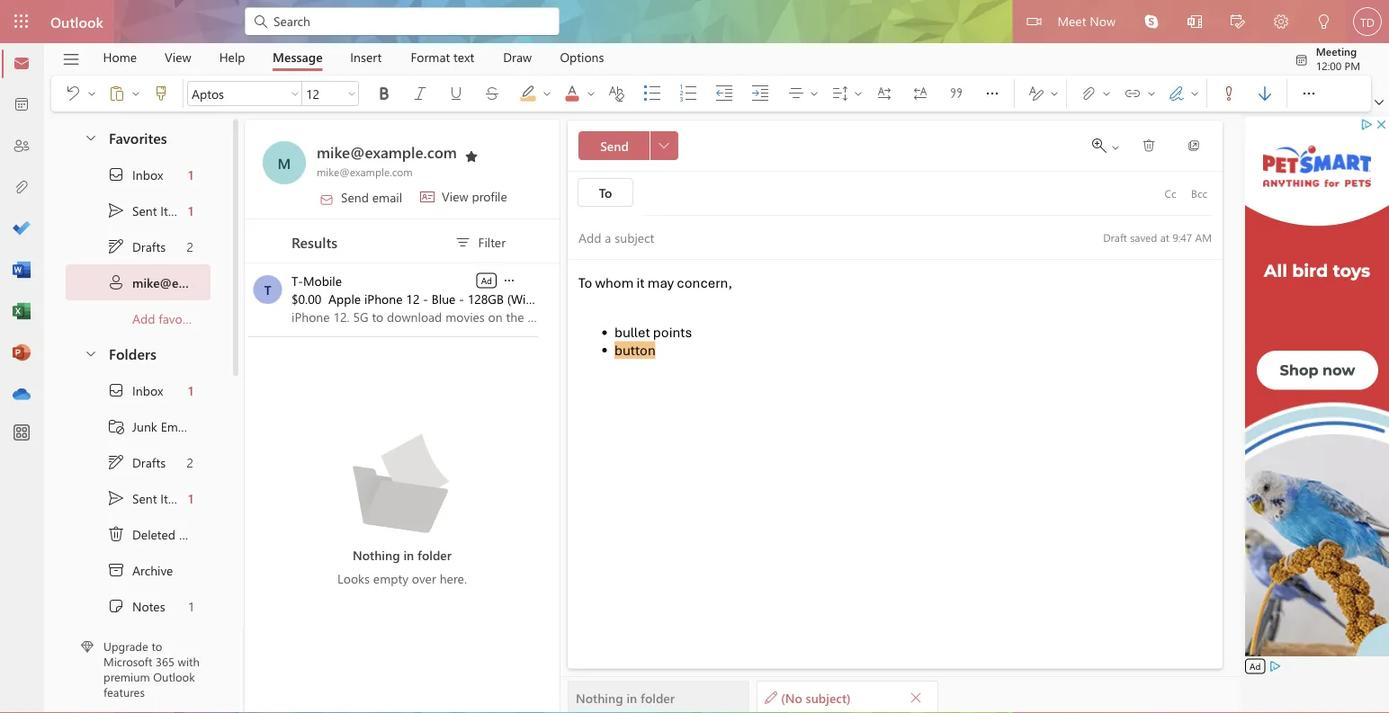 Task type: describe. For each thing, give the bounding box(es) containing it.
 tree item
[[66, 588, 211, 624]]

with
[[178, 654, 200, 670]]

folder for nothing in folder
[[641, 689, 675, 706]]

1 horizontal spatial  button
[[975, 76, 1011, 112]]

draw button
[[490, 43, 545, 71]]


[[1027, 14, 1041, 29]]

 inside  
[[809, 88, 820, 99]]


[[319, 192, 334, 207]]

 
[[831, 85, 864, 103]]

to whom it may concern,
[[579, 274, 732, 292]]

results
[[292, 232, 338, 251]]

 button
[[143, 79, 179, 108]]

mike@example.com image
[[263, 141, 306, 184]]

now
[[1090, 12, 1116, 29]]

over
[[412, 570, 436, 587]]

1 1 from the top
[[188, 166, 193, 183]]

insert
[[350, 49, 382, 65]]

 for  deleted items
[[107, 525, 125, 543]]

bullet points button
[[615, 324, 692, 359]]

premium
[[103, 669, 150, 685]]


[[64, 85, 82, 103]]


[[1317, 14, 1332, 29]]

set your advertising preferences image
[[1268, 660, 1283, 674]]

 button for 
[[129, 79, 143, 108]]

 sent items 1 for first  tree item from the top of the mike@example.com application
[[107, 202, 193, 220]]

 inside  
[[1146, 88, 1157, 99]]

 for 
[[107, 382, 125, 400]]

1  tree item from the top
[[66, 193, 211, 229]]

365
[[156, 654, 175, 670]]


[[1231, 14, 1245, 29]]

 inside  
[[130, 88, 141, 99]]

tags group
[[1211, 76, 1283, 108]]

 tree item
[[66, 517, 211, 552]]

powerpoint image
[[13, 345, 31, 363]]

to for to
[[599, 184, 612, 201]]

td image
[[1353, 7, 1382, 36]]

meeting
[[1316, 44, 1357, 58]]

text
[[454, 49, 474, 65]]

1 vertical spatial items
[[160, 490, 191, 507]]

 archive
[[107, 561, 173, 579]]

 send email
[[319, 189, 402, 207]]

home
[[103, 49, 137, 65]]

 right font size text field
[[346, 88, 357, 99]]

$0.00
[[292, 290, 321, 307]]

items inside  deleted items
[[179, 526, 209, 543]]

ad inside message list 'section'
[[481, 274, 492, 287]]

 left font size text field
[[290, 88, 301, 99]]

outlook inside banner
[[50, 12, 103, 31]]

message button
[[259, 43, 336, 71]]

options
[[560, 49, 604, 65]]

 button down options button
[[554, 76, 599, 112]]

help
[[219, 49, 245, 65]]

mail image
[[13, 55, 31, 73]]

 for 
[[107, 454, 125, 472]]

 button right font size text field
[[345, 81, 359, 106]]

 inside favorites tree
[[107, 202, 125, 220]]

decrease indent image
[[715, 85, 751, 103]]

 button
[[1260, 0, 1303, 45]]

 inbox for 
[[107, 382, 163, 400]]

monthly
[[558, 290, 604, 307]]

left-rail-appbar navigation
[[4, 43, 40, 416]]

 button down 'message' button
[[288, 81, 302, 106]]

features
[[103, 684, 145, 700]]

draft saved at 9:47 am
[[1103, 230, 1212, 244]]

tree inside mike@example.com application
[[66, 373, 211, 714]]

favorites tree
[[66, 113, 248, 337]]


[[1187, 139, 1201, 153]]


[[107, 561, 125, 579]]

nothing for nothing in folder
[[576, 689, 623, 706]]

saved
[[1130, 230, 1158, 244]]

increase indent image
[[751, 85, 787, 103]]

0 vertical spatial mike@example.com
[[317, 141, 457, 162]]

 button
[[53, 44, 89, 75]]

message list section
[[245, 120, 665, 713]]

items inside favorites tree
[[160, 202, 191, 219]]

 mike@example.com
[[107, 274, 248, 292]]

email
[[372, 189, 402, 205]]

premium features image
[[81, 641, 94, 654]]

options button
[[547, 43, 618, 71]]

 inside 'tree'
[[107, 490, 125, 508]]

points
[[653, 324, 692, 341]]

format
[[411, 49, 450, 65]]

 
[[1168, 85, 1200, 103]]

view inside 'button'
[[165, 49, 191, 65]]

Message body, press Alt+F10 to exit text field
[[579, 274, 1212, 525]]

profile
[[472, 188, 507, 205]]

more apps image
[[13, 425, 31, 443]]

 button left font color 'icon'
[[540, 79, 554, 108]]

help button
[[206, 43, 259, 71]]

 button inside folders tree item
[[75, 337, 105, 370]]

upgrade to microsoft 365 with premium outlook features
[[103, 639, 200, 700]]

2 for 
[[187, 454, 193, 471]]

 for  dropdown button
[[1300, 85, 1318, 103]]

Font text field
[[188, 83, 287, 104]]


[[152, 85, 170, 103]]

drafts for 
[[132, 238, 166, 255]]

m button
[[263, 141, 306, 184]]

 left font color 'icon'
[[542, 88, 552, 99]]

 inside  
[[853, 88, 864, 99]]

24
[[541, 290, 554, 307]]

 button
[[867, 79, 903, 108]]

Search field
[[272, 11, 549, 30]]

$0.00 apple iphone 12 - blue - 128gb (with 24 monthly payments)
[[292, 290, 665, 307]]

(with
[[507, 290, 537, 307]]

format text
[[411, 49, 474, 65]]

reading pane main content
[[561, 112, 1241, 714]]


[[107, 274, 125, 292]]

 
[[64, 85, 97, 103]]

 button
[[1211, 79, 1247, 108]]

 button
[[939, 79, 975, 108]]

inbox for 
[[132, 382, 163, 399]]

bullet
[[615, 324, 650, 341]]

4 1 from the top
[[188, 490, 193, 507]]

text highlight color image
[[519, 85, 555, 103]]

 button
[[1217, 0, 1260, 45]]

send button
[[579, 131, 651, 160]]

 inside the  
[[1190, 88, 1200, 99]]

nothing for nothing in folder looks empty over here.
[[353, 547, 400, 563]]

 for  dropdown button
[[659, 140, 669, 151]]

 button
[[903, 79, 939, 108]]

 
[[108, 85, 141, 103]]


[[107, 597, 125, 615]]

notes
[[132, 598, 165, 615]]

to for to whom it may concern,
[[579, 274, 592, 292]]

include group
[[1071, 76, 1203, 112]]

empty
[[373, 570, 408, 587]]

basic text group
[[187, 76, 1011, 112]]

button
[[615, 341, 656, 359]]

 button
[[1291, 76, 1327, 112]]

 button
[[1176, 131, 1212, 160]]

word image
[[13, 262, 31, 280]]

files image
[[13, 179, 31, 197]]

format text button
[[397, 43, 488, 71]]

pm
[[1345, 58, 1361, 72]]

 for 
[[107, 238, 125, 256]]

send inside  send email
[[341, 189, 369, 205]]

excel image
[[13, 303, 31, 321]]

sent inside favorites tree
[[132, 202, 157, 219]]

view button
[[151, 43, 205, 71]]

microsoft
[[103, 654, 152, 670]]


[[765, 692, 777, 704]]

 for  popup button
[[1375, 98, 1384, 107]]


[[447, 85, 465, 103]]

 button
[[1247, 79, 1283, 108]]

 button for 
[[85, 79, 99, 108]]

to
[[152, 639, 162, 655]]

 button
[[1131, 131, 1167, 160]]

 sent items 1 for second  tree item from the top of the mike@example.com application
[[107, 490, 193, 508]]

 button
[[1303, 0, 1346, 45]]

junk
[[132, 418, 157, 435]]

 drafts for 
[[107, 454, 166, 472]]

 button
[[903, 685, 929, 710]]

t mobile image
[[253, 275, 282, 304]]


[[876, 85, 894, 103]]

folder for nothing in folder looks empty over here.
[[418, 547, 452, 563]]

meet now
[[1058, 12, 1116, 29]]

t-
[[292, 272, 303, 289]]

 button
[[402, 79, 438, 108]]

 inside  
[[1101, 88, 1112, 99]]

 button
[[99, 79, 129, 108]]

in for nothing in folder looks empty over here.
[[403, 547, 414, 563]]

12
[[406, 290, 420, 307]]

1 inside  tree item
[[189, 598, 193, 615]]

 tree item for 
[[66, 157, 211, 193]]

add favorite tree item
[[66, 301, 211, 337]]


[[1256, 85, 1274, 103]]

9:47
[[1173, 230, 1192, 244]]



Task type: vqa. For each thing, say whether or not it's contained in the screenshot.
25 Sep
no



Task type: locate. For each thing, give the bounding box(es) containing it.
 button
[[366, 79, 402, 108]]

1
[[188, 166, 193, 183], [188, 202, 193, 219], [188, 382, 193, 399], [188, 490, 193, 507], [189, 598, 193, 615]]

1 vertical spatial  tree item
[[66, 445, 211, 481]]

 button left folders
[[75, 337, 105, 370]]

 search field
[[245, 0, 560, 40]]

1 horizontal spatial 
[[1375, 98, 1384, 107]]

deleted
[[132, 526, 176, 543]]

 inside favorites tree
[[107, 238, 125, 256]]

 button
[[598, 79, 634, 108]]

items right "deleted"
[[179, 526, 209, 543]]

1 inbox from the top
[[132, 166, 163, 183]]

 tree item
[[66, 193, 211, 229], [66, 481, 211, 517]]

1 vertical spatial view
[[442, 188, 468, 205]]

2  sent items 1 from the top
[[107, 490, 193, 508]]


[[107, 202, 125, 220], [107, 490, 125, 508]]

 tree item down favorites
[[66, 157, 211, 193]]

 inbox inside favorites tree
[[107, 166, 163, 184]]


[[108, 85, 126, 103]]

- right blue
[[459, 290, 464, 307]]

1 vertical spatial mike@example.com
[[317, 165, 413, 179]]

in inside button
[[627, 689, 637, 706]]

Font size text field
[[302, 83, 344, 104]]

send up to button
[[600, 137, 629, 154]]

0 vertical spatial inbox
[[132, 166, 163, 183]]

 for the right  popup button
[[984, 85, 1002, 103]]

2  drafts from the top
[[107, 454, 166, 472]]

0 vertical spatial 2
[[187, 238, 193, 255]]

 button
[[85, 79, 99, 108], [129, 79, 143, 108], [1145, 79, 1159, 108]]

nothing inside nothing in folder looks empty over here.
[[353, 547, 400, 563]]

1 horizontal spatial  button
[[129, 79, 143, 108]]

ad up 128gb at the left
[[481, 274, 492, 287]]

drafts for 
[[132, 454, 166, 471]]

 right 
[[853, 88, 864, 99]]

 button left 
[[584, 79, 598, 108]]

 up the 
[[107, 238, 125, 256]]


[[1092, 139, 1107, 153]]

 tree item
[[66, 552, 211, 588]]

1 down favorites tree item
[[188, 166, 193, 183]]

1  tree item from the top
[[66, 229, 211, 265]]

0 vertical spatial 
[[1142, 139, 1156, 153]]

nothing in folder button
[[568, 681, 750, 714]]

0 horizontal spatial -
[[423, 290, 428, 307]]

0 vertical spatial sent
[[132, 202, 157, 219]]

2 sent from the top
[[132, 490, 157, 507]]

 right the  
[[1142, 139, 1156, 153]]

 
[[787, 85, 820, 103]]

1 vertical spatial in
[[627, 689, 637, 706]]

2 - from the left
[[459, 290, 464, 307]]

inbox up the  junk email
[[132, 382, 163, 399]]

0 vertical spatial view
[[165, 49, 191, 65]]

 left the  button
[[586, 88, 597, 99]]

inbox for 
[[132, 166, 163, 183]]


[[454, 234, 472, 252]]

 for 
[[1142, 139, 1156, 153]]

1 horizontal spatial outlook
[[153, 669, 195, 685]]

sent down favorites tree item
[[132, 202, 157, 219]]

 right 
[[86, 88, 97, 99]]

 up the 
[[107, 202, 125, 220]]

Add a subject text field
[[568, 223, 1087, 252]]

 inside  
[[86, 88, 97, 99]]

1 2 from the top
[[187, 238, 193, 255]]


[[252, 13, 270, 31]]

to button
[[578, 178, 633, 207]]

1 vertical spatial 
[[107, 382, 125, 400]]

 down 
[[107, 454, 125, 472]]

0 horizontal spatial ad
[[481, 274, 492, 287]]

to down send button
[[599, 184, 612, 201]]

1 vertical spatial to
[[579, 274, 592, 292]]

 inside favorites tree
[[107, 166, 125, 184]]

calendar image
[[13, 96, 31, 114]]

2  tree item from the top
[[66, 445, 211, 481]]

 sent items 1 up "deleted"
[[107, 490, 193, 508]]

mike@example.com up email at the top of the page
[[317, 141, 457, 162]]

 right 
[[1101, 88, 1112, 99]]

1 vertical spatial  inbox
[[107, 382, 163, 400]]

 meeting 12:00 pm
[[1295, 44, 1361, 72]]

1 vertical spatial 
[[659, 140, 669, 151]]

1 horizontal spatial nothing
[[576, 689, 623, 706]]

0 horizontal spatial in
[[403, 547, 414, 563]]

1 horizontal spatial 
[[1142, 139, 1156, 153]]

in for nothing in folder
[[627, 689, 637, 706]]

1  inbox from the top
[[107, 166, 163, 184]]

1 up  mike@example.com
[[188, 202, 193, 219]]

sent inside 'tree'
[[132, 490, 157, 507]]

0 vertical spatial items
[[160, 202, 191, 219]]

 right the 
[[1110, 142, 1121, 153]]

in inside nothing in folder looks empty over here.
[[403, 547, 414, 563]]

 inside folders tree item
[[84, 346, 98, 360]]

 sent items 1
[[107, 202, 193, 220], [107, 490, 193, 508]]

folder inside nothing in folder looks empty over here.
[[418, 547, 452, 563]]

tree containing 
[[66, 373, 211, 714]]

items up  mike@example.com
[[160, 202, 191, 219]]

tab list
[[89, 43, 618, 71]]

insert button
[[337, 43, 395, 71]]

 tree item inside favorites tree
[[66, 229, 211, 265]]

folders
[[109, 344, 156, 363]]

 inside popup button
[[1375, 98, 1384, 107]]


[[1188, 14, 1202, 29]]

view inside message list 'section'
[[442, 188, 468, 205]]

inbox inside 'tree'
[[132, 382, 163, 399]]

2 drafts from the top
[[132, 454, 166, 471]]

1 vertical spatial folder
[[641, 689, 675, 706]]


[[1124, 85, 1142, 103]]

mike@example.com application
[[0, 0, 1389, 714]]

1 vertical spatial nothing
[[576, 689, 623, 706]]

 junk email
[[107, 418, 190, 436]]

 button right 
[[129, 79, 143, 108]]

0 vertical spatial 
[[1375, 98, 1384, 107]]


[[1274, 14, 1289, 29]]

favorite
[[159, 310, 201, 327]]

apple
[[328, 290, 361, 307]]

looks
[[338, 570, 370, 587]]

0 vertical spatial  button
[[975, 76, 1011, 112]]

 sent items 1 inside favorites tree
[[107, 202, 193, 220]]

 inside the  
[[1110, 142, 1121, 153]]

3 1 from the top
[[188, 382, 193, 399]]

cc button
[[1156, 179, 1185, 208]]

0 vertical spatial in
[[403, 547, 414, 563]]

2 1 from the top
[[188, 202, 193, 219]]

cc
[[1165, 186, 1177, 201]]

 inbox up  tree item
[[107, 382, 163, 400]]

items up  deleted items in the left of the page
[[160, 490, 191, 507]]

 for 
[[107, 166, 125, 184]]

 tree item for 
[[66, 229, 211, 265]]

1 horizontal spatial -
[[459, 290, 464, 307]]

outlook down to
[[153, 669, 195, 685]]

tab list inside mike@example.com application
[[89, 43, 618, 71]]

 
[[1124, 85, 1157, 103]]

 (no subject)
[[765, 689, 851, 706]]

drafts down the  junk email
[[132, 454, 166, 471]]

1 sent from the top
[[132, 202, 157, 219]]

2 2 from the top
[[187, 454, 193, 471]]

t
[[264, 281, 271, 298]]

2  button from the left
[[129, 79, 143, 108]]


[[984, 85, 1002, 103], [1300, 85, 1318, 103], [502, 274, 517, 288]]

view up  on the left top
[[165, 49, 191, 65]]

0 vertical spatial  tree item
[[66, 193, 211, 229]]

1 up 'email'
[[188, 382, 193, 399]]

mike@example.com up  send email
[[317, 165, 413, 179]]

 button
[[1115, 79, 1145, 108]]

 tree item up the 
[[66, 229, 211, 265]]

0 vertical spatial send
[[600, 137, 629, 154]]

0 vertical spatial  tree item
[[66, 157, 211, 193]]

 deleted items
[[107, 525, 209, 543]]

 down  
[[84, 130, 98, 144]]

2  inbox from the top
[[107, 382, 163, 400]]

onedrive image
[[13, 386, 31, 404]]

 button down draw button on the top of page
[[510, 76, 555, 112]]

1 vertical spatial inbox
[[132, 382, 163, 399]]

 tree item
[[66, 265, 248, 301]]

0 horizontal spatial outlook
[[50, 12, 103, 31]]

1 horizontal spatial 
[[984, 85, 1002, 103]]

drafts inside favorites tree
[[132, 238, 166, 255]]


[[607, 85, 625, 103]]

1 vertical spatial  sent items 1
[[107, 490, 193, 508]]


[[910, 692, 922, 704]]

outlook inside upgrade to microsoft 365 with premium outlook features
[[153, 669, 195, 685]]

 button up (with
[[501, 271, 517, 289]]

0 vertical spatial ad
[[481, 274, 492, 287]]

 tree item up junk
[[66, 373, 211, 409]]

 inbox for 
[[107, 166, 163, 184]]

2 for 
[[187, 238, 193, 255]]

2 inbox from the top
[[132, 382, 163, 399]]

 inside button
[[1142, 139, 1156, 153]]

 inbox inside 'tree'
[[107, 382, 163, 400]]

 inside favorites tree item
[[84, 130, 98, 144]]

1 vertical spatial drafts
[[132, 454, 166, 471]]

m
[[278, 153, 291, 172]]

to left whom it
[[579, 274, 592, 292]]

0 vertical spatial  drafts
[[107, 238, 166, 256]]

 up the 
[[107, 525, 125, 543]]

 inside  
[[1049, 88, 1060, 99]]


[[787, 85, 805, 103]]

0 vertical spatial 
[[107, 238, 125, 256]]

1  from the top
[[107, 238, 125, 256]]

mike@example.com inside  mike@example.com
[[132, 274, 248, 291]]

font color image
[[563, 85, 599, 103]]

2  tree item from the top
[[66, 373, 211, 409]]

folder inside button
[[641, 689, 675, 706]]

1 vertical spatial sent
[[132, 490, 157, 507]]

1  button from the left
[[85, 79, 99, 108]]

0 horizontal spatial 
[[659, 140, 669, 151]]


[[1028, 85, 1046, 103]]

 left folders
[[84, 346, 98, 360]]

 tree item down junk
[[66, 445, 211, 481]]

 drafts inside favorites tree
[[107, 238, 166, 256]]

tab list containing home
[[89, 43, 618, 71]]


[[464, 149, 479, 163]]

 down favorites tree item
[[107, 166, 125, 184]]

0 horizontal spatial view
[[165, 49, 191, 65]]

email
[[161, 418, 190, 435]]

1  drafts from the top
[[107, 238, 166, 256]]

2 inside 'tree'
[[187, 454, 193, 471]]


[[1142, 139, 1156, 153], [107, 525, 125, 543]]

 tree item for 
[[66, 373, 211, 409]]

2 horizontal spatial  button
[[1145, 79, 1159, 108]]


[[1145, 14, 1159, 29]]

send right 
[[341, 189, 369, 205]]

clipboard group
[[55, 76, 179, 112]]

in
[[403, 547, 414, 563], [627, 689, 637, 706]]

favorites
[[109, 128, 167, 147]]

outlook up 
[[50, 12, 103, 31]]

1 horizontal spatial ad
[[1250, 660, 1261, 673]]

tree
[[66, 373, 211, 714]]

1 vertical spatial send
[[341, 189, 369, 205]]

 drafts for 
[[107, 238, 166, 256]]

1 horizontal spatial view
[[442, 188, 468, 205]]

0 horizontal spatial nothing
[[353, 547, 400, 563]]

 up 
[[107, 382, 125, 400]]

0 vertical spatial folder
[[418, 547, 452, 563]]

5 1 from the top
[[189, 598, 193, 615]]

people image
[[13, 138, 31, 156]]

2  from the top
[[107, 454, 125, 472]]

outlook banner
[[0, 0, 1389, 45]]

1 vertical spatial 
[[107, 454, 125, 472]]

1 horizontal spatial to
[[599, 184, 612, 201]]

whom it
[[595, 274, 645, 292]]

 drafts inside 'tree'
[[107, 454, 166, 472]]

upgrade
[[103, 639, 148, 655]]

0 horizontal spatial  button
[[501, 271, 517, 289]]

1 horizontal spatial in
[[627, 689, 637, 706]]

 button down  
[[75, 121, 105, 154]]

1  from the top
[[107, 202, 125, 220]]

 button right 
[[1145, 79, 1159, 108]]

 inside dropdown button
[[659, 140, 669, 151]]

 right 
[[984, 85, 1002, 103]]

2  tree item from the top
[[66, 481, 211, 517]]

 button for 
[[1145, 79, 1159, 108]]

2 up  mike@example.com
[[187, 238, 193, 255]]

1 right notes
[[189, 598, 193, 615]]

 right 
[[1190, 88, 1200, 99]]

to inside button
[[599, 184, 612, 201]]

 button right 
[[975, 76, 1011, 112]]


[[1080, 85, 1098, 103]]

 button right 
[[85, 79, 99, 108]]

add favorite
[[132, 310, 201, 327]]

drafts up  tree item at the left top of the page
[[132, 238, 166, 255]]

sent
[[132, 202, 157, 219], [132, 490, 157, 507]]

0 vertical spatial  inbox
[[107, 166, 163, 184]]

 tree item
[[66, 157, 211, 193], [66, 373, 211, 409]]

 inside tree item
[[107, 525, 125, 543]]

1 vertical spatial  tree item
[[66, 373, 211, 409]]

mike@example.com
[[317, 141, 457, 162], [317, 165, 413, 179], [132, 274, 248, 291]]

concern,
[[677, 274, 732, 292]]

 inbox down favorites tree item
[[107, 166, 163, 184]]

1 drafts from the top
[[132, 238, 166, 255]]


[[1295, 53, 1309, 67]]

 tree item for 
[[66, 445, 211, 481]]

1  tree item from the top
[[66, 157, 211, 193]]

 up "" tree item
[[107, 490, 125, 508]]

2  from the top
[[107, 490, 125, 508]]

0 horizontal spatial 
[[107, 525, 125, 543]]

0 vertical spatial drafts
[[132, 238, 166, 255]]

 inside basic text group
[[984, 85, 1002, 103]]

ad left set your advertising preferences image
[[1250, 660, 1261, 673]]

1 - from the left
[[423, 290, 428, 307]]

0 horizontal spatial 
[[502, 274, 517, 288]]

0 vertical spatial nothing
[[353, 547, 400, 563]]

outlook link
[[50, 0, 103, 43]]

1 vertical spatial  tree item
[[66, 481, 211, 517]]

 sent items 1 inside 'tree'
[[107, 490, 193, 508]]

0 vertical spatial  tree item
[[66, 229, 211, 265]]

 tree item up "deleted"
[[66, 481, 211, 517]]

numbering image
[[679, 85, 715, 103]]

view
[[165, 49, 191, 65], [442, 188, 468, 205]]

0 horizontal spatial to
[[579, 274, 592, 292]]

 inside dropdown button
[[1300, 85, 1318, 103]]

0 vertical spatial 
[[107, 202, 125, 220]]

 down ''
[[1300, 85, 1318, 103]]

 for leftmost  popup button
[[502, 274, 517, 288]]

1 vertical spatial 
[[107, 525, 125, 543]]

 tree item
[[66, 229, 211, 265], [66, 445, 211, 481]]

2 inside favorites tree
[[187, 238, 193, 255]]

 view profile
[[420, 188, 507, 205]]

1 vertical spatial 2
[[187, 454, 193, 471]]

0 horizontal spatial  button
[[85, 79, 99, 108]]

 tree item
[[66, 409, 211, 445]]

 tree item down favorites tree item
[[66, 193, 211, 229]]

 button inside include group
[[1145, 79, 1159, 108]]

1 up  deleted items in the left of the page
[[188, 490, 193, 507]]


[[62, 50, 81, 69]]

 filter
[[454, 233, 506, 252]]

- right the 12
[[423, 290, 428, 307]]

0 horizontal spatial folder
[[418, 547, 452, 563]]

12:00
[[1316, 58, 1342, 72]]

 button
[[55, 79, 85, 108]]

2 vertical spatial items
[[179, 526, 209, 543]]

1  sent items 1 from the top
[[107, 202, 193, 220]]

1 vertical spatial  drafts
[[107, 454, 166, 472]]

1 vertical spatial outlook
[[153, 669, 195, 685]]

add
[[132, 310, 155, 327]]

0 vertical spatial to
[[599, 184, 612, 201]]

2 vertical spatial mike@example.com
[[132, 274, 248, 291]]


[[420, 190, 435, 204]]

1 horizontal spatial folder
[[641, 689, 675, 706]]

to
[[599, 184, 612, 201], [579, 274, 592, 292]]

 right 
[[1049, 88, 1060, 99]]

 inside 'tree'
[[107, 382, 125, 400]]

 right 
[[130, 88, 141, 99]]

send inside button
[[600, 137, 629, 154]]

inbox inside favorites tree
[[132, 166, 163, 183]]


[[375, 85, 393, 103]]

inbox down favorites tree item
[[132, 166, 163, 183]]

 sent items 1 up  tree item at the left top of the page
[[107, 202, 193, 220]]

drafts inside 'tree'
[[132, 454, 166, 471]]

1 vertical spatial 
[[107, 490, 125, 508]]

 inside message list 'section'
[[502, 274, 517, 288]]

mike@example.com up favorite
[[132, 274, 248, 291]]

view right ''
[[442, 188, 468, 205]]

 
[[1028, 85, 1060, 103]]

1  from the top
[[107, 166, 125, 184]]

0 horizontal spatial send
[[341, 189, 369, 205]]

2 horizontal spatial 
[[1300, 85, 1318, 103]]

filter
[[478, 233, 506, 250]]

 drafts up the 
[[107, 238, 166, 256]]

2 down 'email'
[[187, 454, 193, 471]]

3  button from the left
[[1145, 79, 1159, 108]]

bullets image
[[643, 85, 679, 103]]

0 vertical spatial 
[[107, 166, 125, 184]]

0 vertical spatial outlook
[[50, 12, 103, 31]]

2
[[187, 238, 193, 255], [187, 454, 193, 471]]

folders tree item
[[66, 337, 211, 373]]

favorites tree item
[[66, 121, 211, 157]]

1 vertical spatial  button
[[501, 271, 517, 289]]

to inside text box
[[579, 274, 592, 292]]

nothing inside button
[[576, 689, 623, 706]]

 up (with
[[502, 274, 517, 288]]

sent up "" tree item
[[132, 490, 157, 507]]

 right 
[[809, 88, 820, 99]]

bcc
[[1191, 186, 1208, 201]]

2  from the top
[[107, 382, 125, 400]]

 button
[[650, 131, 678, 160]]

0 vertical spatial  sent items 1
[[107, 202, 193, 220]]

1 horizontal spatial send
[[600, 137, 629, 154]]

1 vertical spatial ad
[[1250, 660, 1261, 673]]

ad
[[481, 274, 492, 287], [1250, 660, 1261, 673]]

folder
[[418, 547, 452, 563], [641, 689, 675, 706]]

 button
[[510, 76, 555, 112], [554, 76, 599, 112], [540, 79, 554, 108], [584, 79, 598, 108]]

to do image
[[13, 220, 31, 238]]

 drafts down  tree item
[[107, 454, 166, 472]]

 button inside favorites tree item
[[75, 121, 105, 154]]

 right 
[[1146, 88, 1157, 99]]



